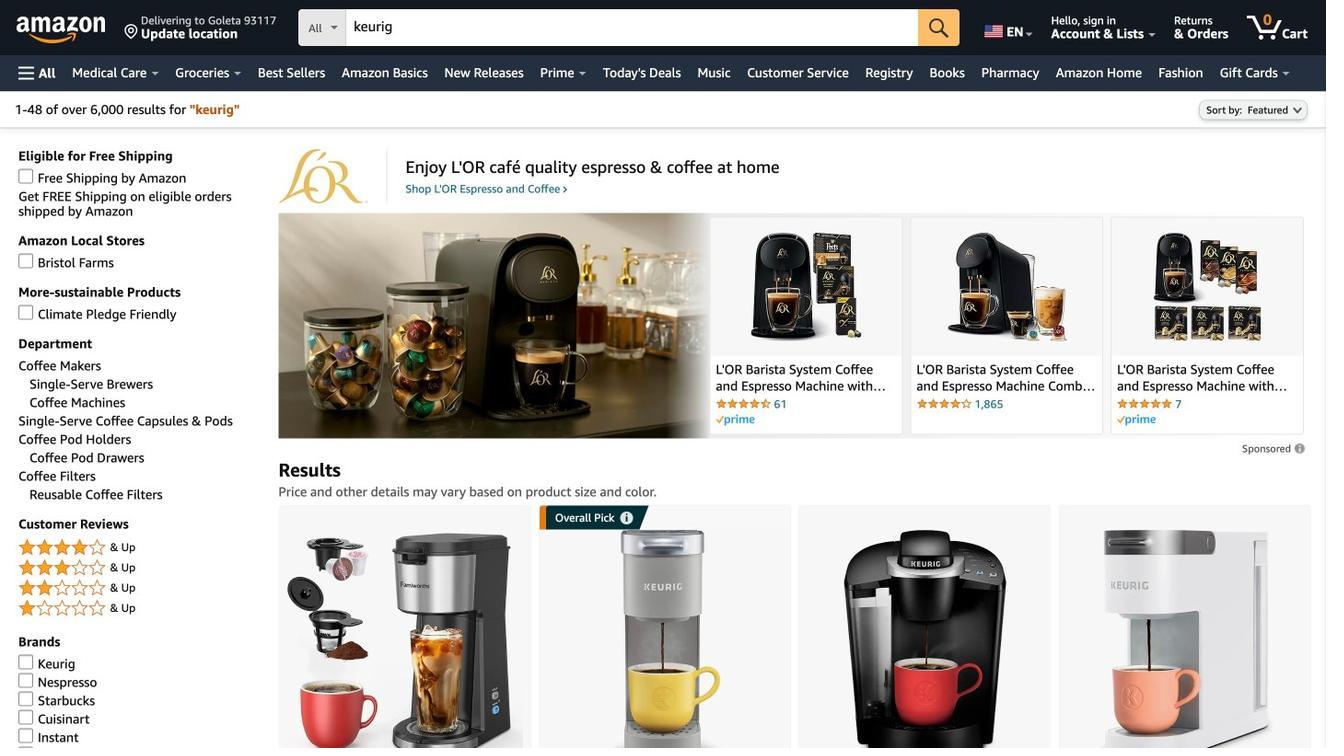 Task type: locate. For each thing, give the bounding box(es) containing it.
None search field
[[298, 9, 960, 48]]

sponsored ad - famiworths iced coffee maker, hot and cold coffee maker single serve for k cup and ground, with descaling r... image
[[287, 533, 523, 749]]

eligible for prime. image
[[716, 415, 755, 426]]

1 star & up element
[[18, 598, 260, 620]]

4 stars & up element
[[18, 537, 260, 559]]

dropdown image
[[1293, 106, 1302, 114]]

keurig k- slim single serve k-cup pod coffee maker, multistream technology, white image
[[1097, 530, 1273, 749]]

checkbox image
[[18, 254, 33, 268], [18, 305, 33, 320], [18, 655, 33, 670], [18, 674, 33, 688], [18, 692, 33, 707], [18, 710, 33, 725], [18, 747, 33, 749]]

2 checkbox image from the top
[[18, 729, 33, 744]]

0 vertical spatial checkbox image
[[18, 169, 33, 184]]

6 checkbox image from the top
[[18, 710, 33, 725]]

None submit
[[918, 9, 960, 46]]

1 vertical spatial checkbox image
[[18, 729, 33, 744]]

checkbox image
[[18, 169, 33, 184], [18, 729, 33, 744]]

3 stars & up element
[[18, 558, 260, 580]]

3 checkbox image from the top
[[18, 655, 33, 670]]



Task type: vqa. For each thing, say whether or not it's contained in the screenshot.
FREE SHIPPING associated with Triple Perfection
no



Task type: describe. For each thing, give the bounding box(es) containing it.
7 checkbox image from the top
[[18, 747, 33, 749]]

navigation navigation
[[0, 0, 1326, 91]]

keurig k-classic coffee maker k-cup pod, single serve, programmable, 6 to 10 oz. brew sizes, black image
[[843, 530, 1006, 749]]

amazon image
[[17, 17, 106, 44]]

2 checkbox image from the top
[[18, 305, 33, 320]]

Search Amazon text field
[[346, 10, 918, 45]]

none search field inside navigation navigation
[[298, 9, 960, 48]]

5 checkbox image from the top
[[18, 692, 33, 707]]

1 checkbox image from the top
[[18, 254, 33, 268]]

none submit inside search box
[[918, 9, 960, 46]]

keurig k-mini single serve coffee maker, studio gray, 6 to 12 oz. brew sizes image
[[606, 530, 723, 749]]

1 checkbox image from the top
[[18, 169, 33, 184]]

2 stars & up element
[[18, 578, 260, 600]]

4 checkbox image from the top
[[18, 674, 33, 688]]

eligible for prime. image
[[1117, 415, 1156, 426]]



